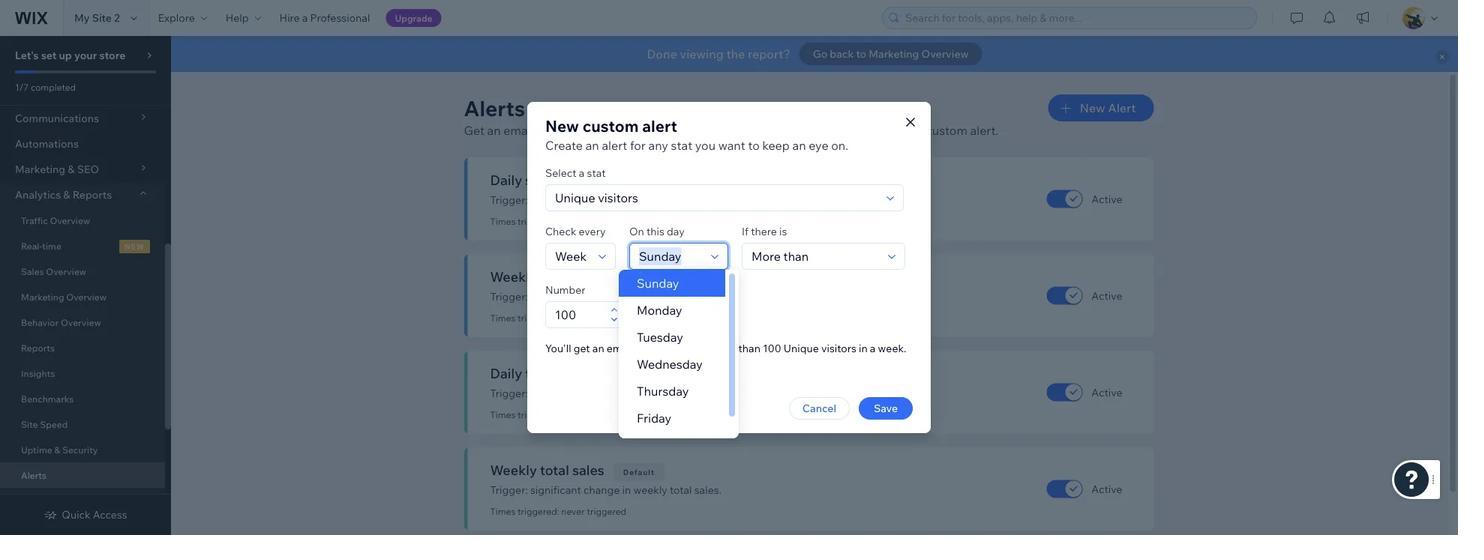 Task type: locate. For each thing, give the bounding box(es) containing it.
0 horizontal spatial alert
[[536, 123, 562, 138]]

weekly for sales
[[633, 484, 668, 497]]

2 daily from the top
[[633, 387, 657, 400]]

email for alerts
[[504, 123, 534, 138]]

4 triggered: from the top
[[518, 506, 559, 518]]

alerts inside sidebar element
[[21, 470, 47, 481]]

new left 'alert'
[[1080, 101, 1105, 116]]

2 active from the top
[[1092, 289, 1123, 302]]

to right back
[[856, 47, 867, 60]]

email for you'll
[[607, 342, 633, 355]]

get
[[464, 123, 485, 138]]

1 daily from the top
[[633, 194, 657, 207]]

new for custom
[[545, 116, 579, 136]]

times triggered: never triggered down the weekly total sales
[[490, 506, 626, 518]]

email inside alerts get an email alert when there's a significant change in key stats, or create your own custom alert.
[[504, 123, 534, 138]]

1 never from the top
[[561, 216, 585, 227]]

in for daily site sessions
[[622, 194, 631, 207]]

times for weekly total sales
[[490, 506, 516, 518]]

1 vertical spatial there
[[664, 342, 690, 355]]

1 trigger: from the top
[[490, 194, 528, 207]]

this
[[647, 225, 665, 238]]

times for daily total sales
[[490, 410, 516, 421]]

& right uptime
[[54, 444, 60, 456]]

done viewing the report?
[[647, 47, 790, 62]]

times triggered: never triggered up the check every field
[[490, 216, 626, 227]]

sidebar element
[[0, 36, 171, 536]]

4 triggered from the top
[[587, 506, 626, 518]]

list box
[[619, 270, 739, 459]]

stat right any in the top of the page
[[671, 138, 693, 153]]

0 vertical spatial there
[[751, 225, 777, 238]]

to
[[856, 47, 867, 60], [748, 138, 760, 153]]

sessions up trigger: significant change in weekly site sessions.
[[566, 268, 621, 285]]

sales
[[557, 365, 590, 382], [572, 462, 605, 479]]

triggered
[[587, 216, 626, 227], [587, 313, 626, 324], [587, 410, 626, 421], [587, 506, 626, 518]]

alert.
[[970, 123, 999, 138]]

1 vertical spatial sessions.
[[690, 290, 734, 303]]

0 horizontal spatial alerts
[[21, 470, 47, 481]]

1/7
[[15, 81, 29, 93]]

new inside new custom alert create an alert for any stat you want to keep an eye on.
[[545, 116, 579, 136]]

0 horizontal spatial your
[[74, 49, 97, 62]]

go
[[813, 47, 828, 60]]

hire a professional
[[279, 11, 370, 24]]

1 vertical spatial email
[[607, 342, 633, 355]]

4 times triggered: never triggered from the top
[[490, 506, 626, 518]]

triggered: for weekly total sales
[[518, 506, 559, 518]]

1/7 completed
[[15, 81, 76, 93]]

marketing
[[869, 47, 919, 60], [21, 291, 64, 303]]

site left 2
[[92, 11, 112, 24]]

1 weekly from the top
[[490, 268, 537, 285]]

significant right for
[[647, 123, 705, 138]]

list box containing sunday
[[619, 270, 739, 459]]

change up every
[[584, 194, 620, 207]]

access
[[93, 509, 127, 522]]

2 times from the top
[[490, 313, 516, 324]]

0 vertical spatial email
[[504, 123, 534, 138]]

triggered down trigger: significant change in daily total sales. at bottom
[[587, 410, 626, 421]]

1 vertical spatial alerts
[[21, 470, 47, 481]]

triggered down the trigger: significant change in weekly total sales.
[[587, 506, 626, 518]]

sessions. up 'day'
[[679, 194, 723, 207]]

never down trigger: significant change in daily total sales. at bottom
[[561, 410, 585, 421]]

eye
[[809, 138, 829, 153]]

overview inside traffic overview 'link'
[[50, 215, 90, 226]]

visitors
[[821, 342, 857, 355]]

3 active from the top
[[1092, 386, 1123, 399]]

triggered for weekly site sessions
[[587, 313, 626, 324]]

overview
[[922, 47, 969, 60], [50, 215, 90, 226], [46, 266, 86, 277], [66, 291, 107, 303], [61, 317, 101, 328]]

3 triggered: from the top
[[518, 410, 559, 421]]

overview for sales overview
[[46, 266, 86, 277]]

0 vertical spatial sales.
[[683, 387, 711, 400]]

times up daily total sales
[[490, 313, 516, 324]]

there up "wednesday"
[[664, 342, 690, 355]]

sessions. for weekly site sessions
[[690, 290, 734, 303]]

report?
[[748, 47, 790, 62]]

4 active from the top
[[1092, 483, 1123, 496]]

professional
[[310, 11, 370, 24]]

times down the weekly total sales
[[490, 506, 516, 518]]

1 times triggered: never triggered from the top
[[490, 216, 626, 227]]

overview inside behavior overview link
[[61, 317, 101, 328]]

for
[[630, 138, 646, 153]]

change for weekly total sales
[[584, 484, 620, 497]]

quick access
[[62, 509, 127, 522]]

0 horizontal spatial site
[[21, 419, 38, 430]]

change left 'key'
[[708, 123, 749, 138]]

2 never from the top
[[561, 313, 585, 324]]

default up trigger: significant change in daily total sales. at bottom
[[608, 371, 640, 380]]

behavior overview link
[[0, 310, 165, 335]]

1 daily from the top
[[490, 171, 522, 188]]

triggered: down the weekly total sales
[[518, 506, 559, 518]]

site left speed
[[21, 419, 38, 430]]

never for daily total sales
[[561, 410, 585, 421]]

traffic overview link
[[0, 208, 165, 233]]

0 vertical spatial your
[[74, 49, 97, 62]]

site speed
[[21, 419, 68, 430]]

1 triggered from the top
[[587, 216, 626, 227]]

1 horizontal spatial when
[[635, 342, 662, 355]]

the
[[726, 47, 745, 62]]

trigger: for daily total sales
[[490, 387, 528, 400]]

new alert
[[1080, 101, 1136, 116]]

1 vertical spatial sales
[[572, 462, 605, 479]]

never
[[561, 216, 585, 227], [561, 313, 585, 324], [561, 410, 585, 421], [561, 506, 585, 518]]

triggered:
[[518, 216, 559, 227], [518, 313, 559, 324], [518, 410, 559, 421], [518, 506, 559, 518]]

significant down daily site sessions
[[530, 194, 581, 207]]

alert left for
[[602, 138, 627, 153]]

1 vertical spatial weekly
[[490, 462, 537, 479]]

1 horizontal spatial &
[[63, 188, 70, 201]]

uptime
[[21, 444, 52, 456]]

new alert button
[[1048, 95, 1154, 122]]

trigger: for weekly total sales
[[490, 484, 528, 497]]

custom
[[583, 116, 639, 136], [926, 123, 968, 138]]

sessions. up more
[[690, 290, 734, 303]]

0 vertical spatial when
[[565, 123, 595, 138]]

1 vertical spatial sessions
[[566, 268, 621, 285]]

never up the check every field
[[561, 216, 585, 227]]

2 weekly from the top
[[490, 462, 537, 479]]

3 times from the top
[[490, 410, 516, 421]]

0 vertical spatial &
[[63, 188, 70, 201]]

2 triggered from the top
[[587, 313, 626, 324]]

daily for sales
[[633, 387, 657, 400]]

weekly total sales
[[490, 462, 605, 479]]

times triggered: never triggered for weekly total sales
[[490, 506, 626, 518]]

in for daily total sales
[[622, 387, 631, 400]]

new inside button
[[1080, 101, 1105, 116]]

create
[[834, 123, 869, 138]]

change for daily total sales
[[584, 387, 620, 400]]

0 vertical spatial marketing
[[869, 47, 919, 60]]

trigger: down daily site sessions
[[490, 194, 528, 207]]

times triggered: never triggered
[[490, 216, 626, 227], [490, 313, 626, 324], [490, 410, 626, 421], [490, 506, 626, 518]]

0 vertical spatial sessions.
[[679, 194, 723, 207]]

email
[[504, 123, 534, 138], [607, 342, 633, 355]]

4 trigger: from the top
[[490, 484, 528, 497]]

daily
[[490, 171, 522, 188], [490, 365, 522, 382]]

site down on this day 'field'
[[670, 290, 688, 303]]

1 active from the top
[[1092, 192, 1123, 206]]

trigger: for daily site sessions
[[490, 194, 528, 207]]

1 vertical spatial marketing
[[21, 291, 64, 303]]

1 horizontal spatial reports
[[73, 188, 112, 201]]

1 vertical spatial &
[[54, 444, 60, 456]]

1 vertical spatial to
[[748, 138, 760, 153]]

to inside button
[[856, 47, 867, 60]]

1 horizontal spatial new
[[1080, 101, 1105, 116]]

when inside alerts get an email alert when there's a significant change in key stats, or create your own custom alert.
[[565, 123, 595, 138]]

number
[[545, 284, 586, 297]]

up
[[59, 49, 72, 62]]

in inside alerts get an email alert when there's a significant change in key stats, or create your own custom alert.
[[752, 123, 762, 138]]

change down get
[[584, 387, 620, 400]]

sessions for daily site sessions
[[551, 171, 606, 188]]

alerts link
[[0, 463, 165, 488]]

triggered down trigger: significant change in daily site sessions.
[[587, 216, 626, 227]]

significant down the weekly total sales
[[530, 484, 581, 497]]

times for weekly site sessions
[[490, 313, 516, 324]]

overview inside the 'marketing overview' link
[[66, 291, 107, 303]]

change down the check every field
[[584, 290, 620, 303]]

overview inside go back to marketing overview button
[[922, 47, 969, 60]]

custom right own
[[926, 123, 968, 138]]

1 horizontal spatial marketing
[[869, 47, 919, 60]]

get
[[574, 342, 590, 355]]

2 weekly from the top
[[633, 484, 668, 497]]

1 horizontal spatial email
[[607, 342, 633, 355]]

a left week.
[[870, 342, 876, 355]]

times triggered: never triggered down daily total sales
[[490, 410, 626, 421]]

never down number
[[561, 313, 585, 324]]

3 trigger: from the top
[[490, 387, 528, 400]]

0 vertical spatial weekly
[[490, 268, 537, 285]]

overview inside sales overview link
[[46, 266, 86, 277]]

& for reports
[[63, 188, 70, 201]]

daily up friday on the bottom
[[633, 387, 657, 400]]

1 vertical spatial daily
[[490, 365, 522, 382]]

times triggered: never triggered for daily site sessions
[[490, 216, 626, 227]]

times triggered: never triggered for daily total sales
[[490, 410, 626, 421]]

0 vertical spatial to
[[856, 47, 867, 60]]

4 times from the top
[[490, 506, 516, 518]]

trigger: down weekly site sessions
[[490, 290, 528, 303]]

there
[[751, 225, 777, 238], [664, 342, 690, 355]]

2 times triggered: never triggered from the top
[[490, 313, 626, 324]]

0 vertical spatial alerts
[[464, 95, 525, 121]]

done viewing the report? alert
[[171, 36, 1458, 72]]

sessions
[[551, 171, 606, 188], [566, 268, 621, 285]]

0 vertical spatial site
[[92, 11, 112, 24]]

your
[[74, 49, 97, 62], [872, 123, 897, 138]]

there right if
[[751, 225, 777, 238]]

0 vertical spatial sales
[[557, 365, 590, 382]]

& inside popup button
[[63, 188, 70, 201]]

your inside alerts get an email alert when there's a significant change in key stats, or create your own custom alert.
[[872, 123, 897, 138]]

change down the weekly total sales
[[584, 484, 620, 497]]

times left check
[[490, 216, 516, 227]]

stat inside new custom alert create an alert for any stat you want to keep an eye on.
[[671, 138, 693, 153]]

active for weekly site sessions
[[1092, 289, 1123, 302]]

in for weekly total sales
[[622, 484, 631, 497]]

custom up for
[[583, 116, 639, 136]]

your right up
[[74, 49, 97, 62]]

times down daily total sales
[[490, 410, 516, 421]]

to right "want"
[[748, 138, 760, 153]]

friday
[[637, 411, 672, 426]]

reports up insights
[[21, 342, 55, 354]]

1 horizontal spatial site
[[92, 11, 112, 24]]

0 vertical spatial sessions
[[551, 171, 606, 188]]

trigger: down the weekly total sales
[[490, 484, 528, 497]]

default down for
[[625, 177, 656, 187]]

times triggered: never triggered for weekly site sessions
[[490, 313, 626, 324]]

trigger: down daily total sales
[[490, 387, 528, 400]]

when up "wednesday"
[[635, 342, 662, 355]]

change
[[708, 123, 749, 138], [584, 194, 620, 207], [584, 290, 620, 303], [584, 387, 620, 400], [584, 484, 620, 497]]

triggered: for daily site sessions
[[518, 216, 559, 227]]

alerts down uptime
[[21, 470, 47, 481]]

& up the traffic overview at the top left of the page
[[63, 188, 70, 201]]

2 trigger: from the top
[[490, 290, 528, 303]]

4 never from the top
[[561, 506, 585, 518]]

0 horizontal spatial new
[[545, 116, 579, 136]]

0 vertical spatial daily
[[633, 194, 657, 207]]

in
[[752, 123, 762, 138], [622, 194, 631, 207], [622, 290, 631, 303], [859, 342, 868, 355], [622, 387, 631, 400], [622, 484, 631, 497]]

new up create
[[545, 116, 579, 136]]

sales down get
[[557, 365, 590, 382]]

significant for weekly total sales
[[530, 484, 581, 497]]

1 weekly from the top
[[633, 290, 668, 303]]

your left own
[[872, 123, 897, 138]]

daily
[[633, 194, 657, 207], [633, 387, 657, 400]]

triggered: down daily site sessions
[[518, 216, 559, 227]]

default
[[625, 177, 656, 187], [640, 274, 671, 284], [608, 371, 640, 380], [623, 468, 655, 477]]

automations
[[15, 137, 79, 150]]

significant down weekly site sessions
[[530, 290, 581, 303]]

reports up traffic overview 'link' at the left
[[73, 188, 112, 201]]

0 horizontal spatial there
[[664, 342, 690, 355]]

default down on this day 'field'
[[640, 274, 671, 284]]

significant down daily total sales
[[530, 387, 581, 400]]

If there is field
[[747, 244, 884, 269]]

0 horizontal spatial &
[[54, 444, 60, 456]]

when left there's in the left of the page
[[565, 123, 595, 138]]

0 horizontal spatial marketing
[[21, 291, 64, 303]]

weekly up tuesday
[[633, 290, 668, 303]]

default down saturday
[[623, 468, 655, 477]]

alerts up get
[[464, 95, 525, 121]]

marketing right back
[[869, 47, 919, 60]]

0 vertical spatial weekly
[[633, 290, 668, 303]]

total down "wednesday"
[[659, 387, 681, 400]]

times
[[490, 216, 516, 227], [490, 313, 516, 324], [490, 410, 516, 421], [490, 506, 516, 518]]

if
[[742, 225, 749, 238]]

1 horizontal spatial your
[[872, 123, 897, 138]]

0 vertical spatial daily
[[490, 171, 522, 188]]

traffic overview
[[21, 215, 90, 226]]

you
[[695, 138, 716, 153]]

1 vertical spatial stat
[[587, 167, 606, 180]]

alert up any in the top of the page
[[642, 116, 677, 136]]

a right hire
[[302, 11, 308, 24]]

1 vertical spatial daily
[[633, 387, 657, 400]]

check every
[[545, 225, 606, 238]]

upgrade
[[395, 12, 433, 24]]

1 times from the top
[[490, 216, 516, 227]]

0 horizontal spatial when
[[565, 123, 595, 138]]

triggered: up you'll
[[518, 313, 559, 324]]

1 vertical spatial your
[[872, 123, 897, 138]]

0 horizontal spatial email
[[504, 123, 534, 138]]

default for weekly total sales
[[623, 468, 655, 477]]

uptime & security link
[[0, 437, 165, 463]]

significant for weekly site sessions
[[530, 290, 581, 303]]

0 horizontal spatial custom
[[583, 116, 639, 136]]

stat up trigger: significant change in daily site sessions.
[[587, 167, 606, 180]]

1 vertical spatial site
[[21, 419, 38, 430]]

triggered: down daily total sales
[[518, 410, 559, 421]]

Check every field
[[551, 244, 594, 269]]

1 horizontal spatial custom
[[926, 123, 968, 138]]

real-
[[21, 240, 42, 252]]

1 triggered: from the top
[[518, 216, 559, 227]]

1 vertical spatial weekly
[[633, 484, 668, 497]]

active
[[1092, 192, 1123, 206], [1092, 289, 1123, 302], [1092, 386, 1123, 399], [1092, 483, 1123, 496]]

change inside alerts get an email alert when there's a significant change in key stats, or create your own custom alert.
[[708, 123, 749, 138]]

done
[[647, 47, 677, 62]]

daily up on
[[633, 194, 657, 207]]

&
[[63, 188, 70, 201], [54, 444, 60, 456]]

significant for daily site sessions
[[530, 194, 581, 207]]

alert up select
[[536, 123, 562, 138]]

2 daily from the top
[[490, 365, 522, 382]]

a left any in the top of the page
[[638, 123, 644, 138]]

an
[[487, 123, 501, 138], [586, 138, 599, 153], [793, 138, 806, 153], [592, 342, 604, 355]]

3 times triggered: never triggered from the top
[[490, 410, 626, 421]]

1 horizontal spatial stat
[[671, 138, 693, 153]]

sales up the trigger: significant change in weekly total sales.
[[572, 462, 605, 479]]

weekly down saturday
[[633, 484, 668, 497]]

2 triggered: from the top
[[518, 313, 559, 324]]

0 vertical spatial reports
[[73, 188, 112, 201]]

0 horizontal spatial reports
[[21, 342, 55, 354]]

1 horizontal spatial to
[[856, 47, 867, 60]]

daily for sessions
[[633, 194, 657, 207]]

times triggered: never triggered down number
[[490, 313, 626, 324]]

sessions for weekly site sessions
[[566, 268, 621, 285]]

overview for traffic overview
[[50, 215, 90, 226]]

never down the trigger: significant change in weekly total sales.
[[561, 506, 585, 518]]

0 horizontal spatial to
[[748, 138, 760, 153]]

triggered down trigger: significant change in weekly site sessions.
[[587, 313, 626, 324]]

1 vertical spatial sales.
[[694, 484, 722, 497]]

On this day field
[[635, 244, 707, 269]]

weekly for weekly site sessions
[[490, 268, 537, 285]]

sessions.
[[679, 194, 723, 207], [690, 290, 734, 303]]

1 horizontal spatial alerts
[[464, 95, 525, 121]]

1 vertical spatial reports
[[21, 342, 55, 354]]

0 vertical spatial stat
[[671, 138, 693, 153]]

sessions up trigger: significant change in daily site sessions.
[[551, 171, 606, 188]]

site speed link
[[0, 412, 165, 437]]

marketing up behavior
[[21, 291, 64, 303]]

3 triggered from the top
[[587, 410, 626, 421]]

alerts inside alerts get an email alert when there's a significant change in key stats, or create your own custom alert.
[[464, 95, 525, 121]]

3 never from the top
[[561, 410, 585, 421]]



Task type: vqa. For each thing, say whether or not it's contained in the screenshot.
Custom text Allow customers to personalize this product with a custom text field.
no



Task type: describe. For each thing, give the bounding box(es) containing it.
marketing overview
[[21, 291, 107, 303]]

is
[[779, 225, 787, 238]]

custom inside alerts get an email alert when there's a significant change in key stats, or create your own custom alert.
[[926, 123, 968, 138]]

sales for daily total sales
[[557, 365, 590, 382]]

you'll get an email when there are more than 100 unique visitors in a week.
[[545, 342, 906, 355]]

tuesday
[[637, 330, 683, 345]]

1 horizontal spatial there
[[751, 225, 777, 238]]

weekly site sessions
[[490, 268, 621, 285]]

trigger: significant change in daily total sales.
[[490, 387, 711, 400]]

a inside alerts get an email alert when there's a significant change in key stats, or create your own custom alert.
[[638, 123, 644, 138]]

site inside sidebar element
[[21, 419, 38, 430]]

select
[[545, 167, 577, 180]]

behavior
[[21, 317, 59, 328]]

never for weekly site sessions
[[561, 313, 585, 324]]

monday
[[637, 303, 682, 318]]

alerts for alerts
[[21, 470, 47, 481]]

daily total sales
[[490, 365, 590, 382]]

0 horizontal spatial stat
[[587, 167, 606, 180]]

hire
[[279, 11, 300, 24]]

1 horizontal spatial alert
[[602, 138, 627, 153]]

triggered: for daily total sales
[[518, 410, 559, 421]]

security
[[62, 444, 98, 456]]

sunday option
[[619, 270, 725, 297]]

sunday
[[637, 276, 679, 291]]

& for security
[[54, 444, 60, 456]]

completed
[[31, 81, 76, 93]]

default for daily site sessions
[[625, 177, 656, 187]]

times for daily site sessions
[[490, 216, 516, 227]]

alert inside alerts get an email alert when there's a significant change in key stats, or create your own custom alert.
[[536, 123, 562, 138]]

stats,
[[786, 123, 817, 138]]

store
[[99, 49, 126, 62]]

total down you'll
[[525, 365, 554, 382]]

a right select
[[579, 167, 585, 180]]

marketing inside button
[[869, 47, 919, 60]]

back
[[830, 47, 854, 60]]

100
[[763, 342, 781, 355]]

time
[[42, 240, 61, 252]]

key
[[765, 123, 784, 138]]

change for daily site sessions
[[584, 194, 620, 207]]

marketing inside sidebar element
[[21, 291, 64, 303]]

sessions. for daily site sessions
[[679, 194, 723, 207]]

2 horizontal spatial alert
[[642, 116, 677, 136]]

benchmarks
[[21, 393, 74, 405]]

hire a professional link
[[270, 0, 379, 36]]

reports inside popup button
[[73, 188, 112, 201]]

default for weekly site sessions
[[640, 274, 671, 284]]

trigger: significant change in weekly total sales.
[[490, 484, 722, 497]]

sales overview link
[[0, 259, 165, 284]]

insights
[[21, 368, 55, 379]]

an inside alerts get an email alert when there's a significant change in key stats, or create your own custom alert.
[[487, 123, 501, 138]]

daily for daily total sales
[[490, 365, 522, 382]]

behavior overview
[[21, 317, 101, 328]]

triggered for daily site sessions
[[587, 216, 626, 227]]

on this day
[[629, 225, 685, 238]]

go back to marketing overview
[[813, 47, 969, 60]]

analytics & reports button
[[0, 182, 165, 208]]

saturday
[[637, 438, 687, 453]]

let's
[[15, 49, 39, 62]]

triggered: for weekly site sessions
[[518, 313, 559, 324]]

alerts for alerts get an email alert when there's a significant change in key stats, or create your own custom alert.
[[464, 95, 525, 121]]

select a stat
[[545, 167, 606, 180]]

sales. for weekly total sales
[[694, 484, 722, 497]]

want
[[718, 138, 746, 153]]

cancel
[[803, 402, 836, 415]]

traffic
[[21, 215, 48, 226]]

sales overview
[[21, 266, 86, 277]]

more
[[711, 342, 736, 355]]

insights link
[[0, 361, 165, 386]]

daily site sessions
[[490, 171, 606, 188]]

default for daily total sales
[[608, 371, 640, 380]]

benchmarks link
[[0, 386, 165, 412]]

than
[[738, 342, 761, 355]]

explore
[[158, 11, 195, 24]]

overview for behavior overview
[[61, 317, 101, 328]]

day
[[667, 225, 685, 238]]

analytics
[[15, 188, 61, 201]]

or
[[819, 123, 831, 138]]

never for weekly total sales
[[561, 506, 585, 518]]

alert
[[1108, 101, 1136, 116]]

uptime & security
[[21, 444, 98, 456]]

Number text field
[[551, 302, 606, 328]]

marketing overview link
[[0, 284, 165, 310]]

unique
[[784, 342, 819, 355]]

automations link
[[0, 131, 165, 157]]

keep
[[762, 138, 790, 153]]

your inside sidebar element
[[74, 49, 97, 62]]

Search for tools, apps, help & more... field
[[901, 8, 1252, 29]]

if there is
[[742, 225, 787, 238]]

are
[[693, 342, 708, 355]]

weekly for weekly total sales
[[490, 462, 537, 479]]

on.
[[831, 138, 849, 153]]

site down check
[[540, 268, 563, 285]]

my site 2
[[74, 11, 120, 24]]

site up 'day'
[[659, 194, 677, 207]]

my
[[74, 11, 90, 24]]

speed
[[40, 419, 68, 430]]

help button
[[217, 0, 270, 36]]

triggered for weekly total sales
[[587, 506, 626, 518]]

save
[[874, 402, 898, 415]]

sales
[[21, 266, 44, 277]]

total down saturday
[[670, 484, 692, 497]]

reports link
[[0, 335, 165, 361]]

let's set up your store
[[15, 49, 126, 62]]

real-time
[[21, 240, 61, 252]]

total up the trigger: significant change in weekly total sales.
[[540, 462, 569, 479]]

active for daily total sales
[[1092, 386, 1123, 399]]

check
[[545, 225, 576, 238]]

1 vertical spatial when
[[635, 342, 662, 355]]

thursday
[[637, 384, 689, 399]]

save button
[[859, 398, 913, 420]]

week.
[[878, 342, 906, 355]]

on
[[629, 225, 644, 238]]

in for weekly site sessions
[[622, 290, 631, 303]]

quick
[[62, 509, 91, 522]]

triggered for daily total sales
[[587, 410, 626, 421]]

cancel button
[[789, 398, 850, 420]]

sales. for daily total sales
[[683, 387, 711, 400]]

you'll
[[545, 342, 571, 355]]

never for daily site sessions
[[561, 216, 585, 227]]

wednesday
[[637, 357, 703, 372]]

own
[[900, 123, 923, 138]]

any
[[648, 138, 668, 153]]

weekly for sessions
[[633, 290, 668, 303]]

active for daily site sessions
[[1092, 192, 1123, 206]]

trigger: for weekly site sessions
[[490, 290, 528, 303]]

active for weekly total sales
[[1092, 483, 1123, 496]]

new for alert
[[1080, 101, 1105, 116]]

there's
[[598, 123, 635, 138]]

change for weekly site sessions
[[584, 290, 620, 303]]

site down create
[[525, 171, 548, 188]]

daily for daily site sessions
[[490, 171, 522, 188]]

Select a stat field
[[551, 185, 882, 211]]

quick access button
[[44, 509, 127, 522]]

to inside new custom alert create an alert for any stat you want to keep an eye on.
[[748, 138, 760, 153]]

significant inside alerts get an email alert when there's a significant change in key stats, or create your own custom alert.
[[647, 123, 705, 138]]

upgrade button
[[386, 9, 442, 27]]

custom inside new custom alert create an alert for any stat you want to keep an eye on.
[[583, 116, 639, 136]]

significant for daily total sales
[[530, 387, 581, 400]]

overview for marketing overview
[[66, 291, 107, 303]]

help
[[226, 11, 249, 24]]

set
[[41, 49, 57, 62]]

trigger: significant change in daily site sessions.
[[490, 194, 723, 207]]

sales for weekly total sales
[[572, 462, 605, 479]]



